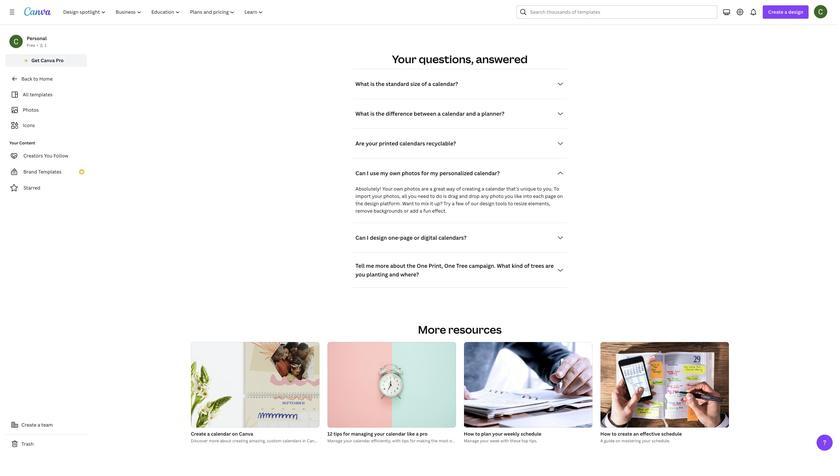 Task type: locate. For each thing, give the bounding box(es) containing it.
i inside dropdown button
[[367, 170, 369, 177]]

my
[[380, 170, 388, 177], [430, 170, 438, 177]]

with
[[392, 439, 401, 444], [501, 439, 509, 444]]

to right back
[[33, 76, 38, 82]]

2 horizontal spatial for
[[422, 170, 429, 177]]

the left the standard
[[376, 80, 385, 88]]

i inside dropdown button
[[367, 234, 369, 242]]

the inside dropdown button
[[376, 110, 385, 118]]

calendars inside create a calendar on canva discover more about creating amazing, custom calendars in canva.
[[283, 439, 302, 444]]

12 tips for managing your calendar like a pro image
[[328, 343, 456, 428]]

need
[[418, 193, 429, 200]]

Search search field
[[530, 6, 713, 18]]

how inside how to create an effective schedule a guide on mastering your schedule.
[[601, 431, 611, 438]]

all templates link
[[9, 88, 83, 101]]

calendars left in
[[283, 439, 302, 444]]

to left plan
[[475, 431, 480, 438]]

what for what is the difference between a calendar and a planner?
[[356, 110, 369, 118]]

1 horizontal spatial my
[[430, 170, 438, 177]]

0 vertical spatial photos
[[402, 170, 420, 177]]

my right use
[[380, 170, 388, 177]]

0 vertical spatial on
[[557, 193, 563, 200]]

1 horizontal spatial how
[[601, 431, 611, 438]]

i for design
[[367, 234, 369, 242]]

0 vertical spatial own
[[390, 170, 401, 177]]

own
[[390, 170, 401, 177], [394, 186, 403, 192]]

can inside can i design one-page or digital calendars? dropdown button
[[356, 234, 366, 242]]

your up what is the standard size of a calendar?
[[392, 52, 417, 66]]

calendar? up any
[[474, 170, 500, 177]]

2 with from the left
[[501, 439, 509, 444]]

guide
[[604, 439, 615, 444]]

i
[[367, 170, 369, 177], [367, 234, 369, 242]]

one left tree
[[445, 263, 455, 270]]

1 horizontal spatial with
[[501, 439, 509, 444]]

what is the difference between a calendar and a planner?
[[356, 110, 505, 118]]

0 horizontal spatial my
[[380, 170, 388, 177]]

2 horizontal spatial you
[[505, 193, 513, 200]]

1 horizontal spatial create
[[191, 431, 206, 438]]

are your printed calendars recyclable?
[[356, 140, 456, 147]]

is
[[371, 80, 375, 88], [371, 110, 375, 118], [443, 193, 447, 200]]

1 with from the left
[[392, 439, 401, 444]]

questions,
[[419, 52, 474, 66]]

2 vertical spatial on
[[616, 439, 621, 444]]

how to create an effective schedule link
[[601, 431, 729, 438]]

1 schedule from the left
[[521, 431, 542, 438]]

1 horizontal spatial page
[[545, 193, 556, 200]]

are your printed calendars recyclable? button
[[353, 137, 567, 150]]

to up guide
[[612, 431, 617, 438]]

get canva pro
[[31, 57, 64, 64]]

like left pro
[[407, 431, 415, 438]]

creating down the create a calendar on canva link
[[232, 439, 248, 444]]

more right discover
[[209, 439, 219, 444]]

12 tips for managing your calendar like a pro manage your calendar efficiently, with tips for making the most of your schedule.
[[328, 431, 483, 444]]

1 horizontal spatial manage
[[464, 439, 479, 444]]

2 vertical spatial and
[[389, 271, 399, 279]]

1 horizontal spatial you
[[408, 193, 417, 200]]

drag
[[448, 193, 458, 200]]

or left digital
[[414, 234, 420, 242]]

your up photos,
[[382, 186, 393, 192]]

calendar? down questions,
[[433, 80, 458, 88]]

your right are
[[366, 140, 378, 147]]

0 vertical spatial your
[[392, 52, 417, 66]]

1 vertical spatial about
[[220, 439, 231, 444]]

1 horizontal spatial calendar?
[[474, 170, 500, 177]]

photo
[[490, 193, 504, 200]]

1 horizontal spatial on
[[557, 193, 563, 200]]

1 vertical spatial are
[[546, 263, 554, 270]]

for left the making
[[410, 439, 416, 444]]

get
[[31, 57, 40, 64]]

you right the all
[[408, 193, 417, 200]]

the left difference
[[376, 110, 385, 118]]

create inside create a calendar on canva discover more about creating amazing, custom calendars in canva.
[[191, 431, 206, 438]]

add
[[410, 208, 419, 214]]

icons
[[23, 122, 35, 129]]

brand templates link
[[5, 165, 87, 179]]

starred link
[[5, 181, 87, 195]]

2 horizontal spatial on
[[616, 439, 621, 444]]

tips down 12 tips for managing your calendar like a pro link
[[402, 439, 409, 444]]

own inside dropdown button
[[390, 170, 401, 177]]

1 horizontal spatial canva
[[239, 431, 253, 438]]

1 vertical spatial more
[[209, 439, 219, 444]]

creators you follow
[[23, 153, 68, 159]]

page down you.
[[545, 193, 556, 200]]

1 i from the top
[[367, 170, 369, 177]]

starred
[[23, 185, 40, 191]]

i for use
[[367, 170, 369, 177]]

your content
[[9, 140, 35, 146]]

what inside dropdown button
[[356, 110, 369, 118]]

0 vertical spatial for
[[422, 170, 429, 177]]

tips
[[334, 431, 342, 438], [402, 439, 409, 444]]

manage down 12 on the bottom of page
[[328, 439, 343, 444]]

efficiently,
[[371, 439, 392, 444]]

for
[[422, 170, 429, 177], [343, 431, 350, 438], [410, 439, 416, 444]]

of left our
[[465, 201, 470, 207]]

all
[[402, 193, 407, 200]]

0 vertical spatial canva
[[41, 57, 55, 64]]

a
[[785, 9, 788, 15], [428, 80, 431, 88], [438, 110, 441, 118], [477, 110, 480, 118], [430, 186, 433, 192], [482, 186, 485, 192], [452, 201, 455, 207], [420, 208, 422, 214], [38, 422, 40, 428], [207, 431, 210, 438], [416, 431, 419, 438]]

import
[[356, 193, 371, 200]]

0 horizontal spatial on
[[232, 431, 238, 438]]

photos
[[23, 107, 39, 113]]

calendar inside absolutely! your own photos are a great way of creating a calendar that's unique to you. to import your photos, all you need to do is drag and drop any photo you like into each page on the design platform. want to mix it up? try a few of our design tools to resize elements, remove backgrounds or add a fun effect.
[[486, 186, 505, 192]]

is left the standard
[[371, 80, 375, 88]]

planner?
[[482, 110, 505, 118]]

more inside create a calendar on canva discover more about creating amazing, custom calendars in canva.
[[209, 439, 219, 444]]

a
[[601, 439, 603, 444]]

1 horizontal spatial creating
[[462, 186, 481, 192]]

how for how to plan your weekly schedule
[[464, 431, 474, 438]]

0 vertical spatial creating
[[462, 186, 481, 192]]

canva inside button
[[41, 57, 55, 64]]

more up planting
[[375, 263, 389, 270]]

2 schedule. from the left
[[652, 439, 671, 444]]

0 horizontal spatial creating
[[232, 439, 248, 444]]

trash
[[21, 441, 34, 448]]

the left most
[[431, 439, 438, 444]]

resources
[[448, 323, 502, 337]]

create inside create a design "dropdown button"
[[769, 9, 784, 15]]

calendars right 'printed'
[[400, 140, 425, 147]]

your for your questions, answered
[[392, 52, 417, 66]]

0 horizontal spatial one
[[417, 263, 428, 270]]

0 vertical spatial create
[[769, 9, 784, 15]]

i left the one-
[[367, 234, 369, 242]]

can down remove
[[356, 234, 366, 242]]

design left the one-
[[370, 234, 387, 242]]

the inside tell me more about the one print, one tree campaign. what kind of trees are you planting and where?
[[407, 263, 416, 270]]

are right trees
[[546, 263, 554, 270]]

can for can i use my own photos for my personalized calendar?
[[356, 170, 366, 177]]

1 schedule. from the left
[[465, 439, 483, 444]]

home
[[39, 76, 53, 82]]

these
[[510, 439, 521, 444]]

your down managing at the bottom left of page
[[344, 439, 352, 444]]

1 vertical spatial tips
[[402, 439, 409, 444]]

the down import
[[356, 201, 363, 207]]

0 vertical spatial more
[[375, 263, 389, 270]]

1 vertical spatial like
[[407, 431, 415, 438]]

a inside button
[[38, 422, 40, 428]]

you
[[408, 193, 417, 200], [505, 193, 513, 200], [356, 271, 365, 279]]

is inside dropdown button
[[371, 110, 375, 118]]

how to design and print your own calendar image
[[431, 0, 685, 10]]

calendar
[[442, 110, 465, 118], [486, 186, 505, 192], [211, 431, 231, 438], [386, 431, 406, 438], [353, 439, 370, 444]]

creators you follow link
[[5, 149, 87, 163]]

1 vertical spatial own
[[394, 186, 403, 192]]

1 vertical spatial is
[[371, 110, 375, 118]]

one left print,
[[417, 263, 428, 270]]

0 horizontal spatial about
[[220, 439, 231, 444]]

0 vertical spatial i
[[367, 170, 369, 177]]

canva up amazing,
[[239, 431, 253, 438]]

create for create a team
[[21, 422, 36, 428]]

your inside how to create an effective schedule a guide on mastering your schedule.
[[642, 439, 651, 444]]

1 vertical spatial i
[[367, 234, 369, 242]]

is right "do"
[[443, 193, 447, 200]]

about inside create a calendar on canva discover more about creating amazing, custom calendars in canva.
[[220, 439, 231, 444]]

the up where? in the bottom of the page
[[407, 263, 416, 270]]

0 vertical spatial and
[[466, 110, 476, 118]]

answered
[[476, 52, 528, 66]]

1 how from the left
[[464, 431, 474, 438]]

1 vertical spatial what
[[356, 110, 369, 118]]

to inside how to create an effective schedule a guide on mastering your schedule.
[[612, 431, 617, 438]]

how to create an effective schedule image
[[601, 343, 729, 428]]

of right kind
[[524, 263, 530, 270]]

1 horizontal spatial schedule.
[[652, 439, 671, 444]]

or inside absolutely! your own photos are a great way of creating a calendar that's unique to you. to import your photos, all you need to do is drag and drop any photo you like into each page on the design platform. want to mix it up? try a few of our design tools to resize elements, remove backgrounds or add a fun effect.
[[404, 208, 409, 214]]

and left where? in the bottom of the page
[[389, 271, 399, 279]]

1 can from the top
[[356, 170, 366, 177]]

page left digital
[[400, 234, 413, 242]]

and inside tell me more about the one print, one tree campaign. what kind of trees are you planting and where?
[[389, 271, 399, 279]]

0 vertical spatial like
[[515, 193, 522, 200]]

2 vertical spatial your
[[382, 186, 393, 192]]

manage left the "week"
[[464, 439, 479, 444]]

0 vertical spatial are
[[422, 186, 429, 192]]

0 horizontal spatial calendar?
[[433, 80, 458, 88]]

create inside the create a team button
[[21, 422, 36, 428]]

0 horizontal spatial how
[[464, 431, 474, 438]]

about up where? in the bottom of the page
[[390, 263, 406, 270]]

1 vertical spatial create
[[21, 422, 36, 428]]

2 vertical spatial create
[[191, 431, 206, 438]]

1 horizontal spatial tips
[[402, 439, 409, 444]]

for left managing at the bottom left of page
[[343, 431, 350, 438]]

what inside tell me more about the one print, one tree campaign. what kind of trees are you planting and where?
[[497, 263, 511, 270]]

all templates
[[23, 91, 53, 98]]

1 vertical spatial your
[[9, 140, 18, 146]]

0 vertical spatial what
[[356, 80, 369, 88]]

1 horizontal spatial about
[[390, 263, 406, 270]]

christina overa image
[[814, 5, 828, 18]]

0 horizontal spatial manage
[[328, 439, 343, 444]]

templates
[[30, 91, 53, 98]]

with down weekly
[[501, 439, 509, 444]]

0 horizontal spatial or
[[404, 208, 409, 214]]

for up need
[[422, 170, 429, 177]]

your down absolutely!
[[372, 193, 382, 200]]

1 vertical spatial canva
[[239, 431, 253, 438]]

1 horizontal spatial schedule
[[662, 431, 682, 438]]

i left use
[[367, 170, 369, 177]]

how up a
[[601, 431, 611, 438]]

1 vertical spatial for
[[343, 431, 350, 438]]

canva left pro
[[41, 57, 55, 64]]

week
[[490, 439, 500, 444]]

1 vertical spatial creating
[[232, 439, 248, 444]]

one-
[[388, 234, 400, 242]]

my up great
[[430, 170, 438, 177]]

are
[[422, 186, 429, 192], [546, 263, 554, 270]]

discover
[[191, 439, 208, 444]]

schedule up the 'tips.'
[[521, 431, 542, 438]]

tips.
[[530, 439, 538, 444]]

one
[[417, 263, 428, 270], [445, 263, 455, 270]]

2 how from the left
[[601, 431, 611, 438]]

2 i from the top
[[367, 234, 369, 242]]

is left difference
[[371, 110, 375, 118]]

canva inside create a calendar on canva discover more about creating amazing, custom calendars in canva.
[[239, 431, 253, 438]]

with down 12 tips for managing your calendar like a pro link
[[392, 439, 401, 444]]

team
[[41, 422, 53, 428]]

0 horizontal spatial canva
[[41, 57, 55, 64]]

how inside how to plan your weekly schedule manage your week with these top tips.
[[464, 431, 474, 438]]

create a calendar on canva image
[[191, 343, 320, 428]]

0 vertical spatial about
[[390, 263, 406, 270]]

trees
[[531, 263, 544, 270]]

2 vertical spatial for
[[410, 439, 416, 444]]

schedule inside how to plan your weekly schedule manage your week with these top tips.
[[521, 431, 542, 438]]

manage
[[328, 439, 343, 444], [464, 439, 479, 444]]

how
[[464, 431, 474, 438], [601, 431, 611, 438]]

your down plan
[[480, 439, 489, 444]]

can i use my own photos for my personalized calendar?
[[356, 170, 500, 177]]

0 vertical spatial is
[[371, 80, 375, 88]]

1 vertical spatial or
[[414, 234, 420, 242]]

schedule inside how to create an effective schedule a guide on mastering your schedule.
[[662, 431, 682, 438]]

0 horizontal spatial create
[[21, 422, 36, 428]]

tips right 12 on the bottom of page
[[334, 431, 342, 438]]

mix
[[421, 201, 429, 207]]

1 vertical spatial page
[[400, 234, 413, 242]]

where?
[[401, 271, 419, 279]]

design inside "dropdown button"
[[789, 9, 804, 15]]

1 horizontal spatial more
[[375, 263, 389, 270]]

0 vertical spatial or
[[404, 208, 409, 214]]

creating inside absolutely! your own photos are a great way of creating a calendar that's unique to you. to import your photos, all you need to do is drag and drop any photo you like into each page on the design platform. want to mix it up? try a few of our design tools to resize elements, remove backgrounds or add a fun effect.
[[462, 186, 481, 192]]

can inside can i use my own photos for my personalized calendar? dropdown button
[[356, 170, 366, 177]]

1 vertical spatial calendars
[[283, 439, 302, 444]]

2 can from the top
[[356, 234, 366, 242]]

1 manage from the left
[[328, 439, 343, 444]]

1 horizontal spatial for
[[410, 439, 416, 444]]

like up resize
[[515, 193, 522, 200]]

creating up drop
[[462, 186, 481, 192]]

to left the mix
[[415, 201, 420, 207]]

to up each
[[537, 186, 542, 192]]

are inside tell me more about the one print, one tree campaign. what kind of trees are you planting and where?
[[546, 263, 554, 270]]

calendars
[[400, 140, 425, 147], [283, 439, 302, 444]]

0 horizontal spatial page
[[400, 234, 413, 242]]

0 horizontal spatial calendars
[[283, 439, 302, 444]]

to right tools
[[508, 201, 513, 207]]

schedule. down how to create an effective schedule 'link'
[[652, 439, 671, 444]]

1 vertical spatial calendar?
[[474, 170, 500, 177]]

1 vertical spatial on
[[232, 431, 238, 438]]

custom
[[267, 439, 282, 444]]

1 horizontal spatial or
[[414, 234, 420, 242]]

0 vertical spatial calendar?
[[433, 80, 458, 88]]

your left content
[[9, 140, 18, 146]]

a inside 12 tips for managing your calendar like a pro manage your calendar efficiently, with tips for making the most of your schedule.
[[416, 431, 419, 438]]

pro
[[56, 57, 64, 64]]

create a design button
[[763, 5, 809, 19]]

more
[[375, 263, 389, 270], [209, 439, 219, 444]]

and left planner?
[[466, 110, 476, 118]]

or down want
[[404, 208, 409, 214]]

the
[[376, 80, 385, 88], [376, 110, 385, 118], [356, 201, 363, 207], [407, 263, 416, 270], [431, 439, 438, 444]]

2 manage from the left
[[464, 439, 479, 444]]

1 vertical spatial photos
[[405, 186, 420, 192]]

1 horizontal spatial like
[[515, 193, 522, 200]]

about right discover
[[220, 439, 231, 444]]

own up the all
[[394, 186, 403, 192]]

schedule. down plan
[[465, 439, 483, 444]]

more resources
[[418, 323, 502, 337]]

your down effective
[[642, 439, 651, 444]]

calendar inside dropdown button
[[442, 110, 465, 118]]

0 horizontal spatial you
[[356, 271, 365, 279]]

own right use
[[390, 170, 401, 177]]

0 vertical spatial calendars
[[400, 140, 425, 147]]

None search field
[[517, 5, 718, 19]]

you down that's
[[505, 193, 513, 200]]

1 horizontal spatial calendars
[[400, 140, 425, 147]]

back
[[21, 76, 32, 82]]

design left christina overa image
[[789, 9, 804, 15]]

can left use
[[356, 170, 366, 177]]

0 horizontal spatial are
[[422, 186, 429, 192]]

of right most
[[450, 439, 454, 444]]

1 vertical spatial can
[[356, 234, 366, 242]]

fun
[[424, 208, 431, 214]]

schedule right effective
[[662, 431, 682, 438]]

and up few
[[459, 193, 468, 200]]

0 horizontal spatial like
[[407, 431, 415, 438]]

2 horizontal spatial create
[[769, 9, 784, 15]]

0 horizontal spatial schedule
[[521, 431, 542, 438]]

create
[[769, 9, 784, 15], [21, 422, 36, 428], [191, 431, 206, 438]]

top level navigation element
[[59, 5, 269, 19]]

back to home
[[21, 76, 53, 82]]

0 horizontal spatial more
[[209, 439, 219, 444]]

can i design one-page or digital calendars? button
[[353, 231, 567, 245]]

2 vertical spatial is
[[443, 193, 447, 200]]

1 horizontal spatial are
[[546, 263, 554, 270]]

or
[[404, 208, 409, 214], [414, 234, 420, 242]]

is inside dropdown button
[[371, 80, 375, 88]]

12
[[328, 431, 333, 438]]

0 vertical spatial page
[[545, 193, 556, 200]]

how to plan your weekly schedule manage your week with these top tips.
[[464, 431, 542, 444]]

2 vertical spatial what
[[497, 263, 511, 270]]

1 my from the left
[[380, 170, 388, 177]]

what is the difference between a calendar and a planner? button
[[353, 107, 567, 121]]

0 horizontal spatial with
[[392, 439, 401, 444]]

create a team button
[[5, 419, 87, 432]]

0 horizontal spatial schedule.
[[465, 439, 483, 444]]

are up need
[[422, 186, 429, 192]]

2 schedule from the left
[[662, 431, 682, 438]]

1 vertical spatial and
[[459, 193, 468, 200]]

to
[[33, 76, 38, 82], [537, 186, 542, 192], [430, 193, 435, 200], [415, 201, 420, 207], [508, 201, 513, 207], [475, 431, 480, 438], [612, 431, 617, 438]]

is for difference
[[371, 110, 375, 118]]

up?
[[435, 201, 443, 207]]

0 vertical spatial tips
[[334, 431, 342, 438]]

how left plan
[[464, 431, 474, 438]]

photos inside can i use my own photos for my personalized calendar? dropdown button
[[402, 170, 420, 177]]

your
[[392, 52, 417, 66], [9, 140, 18, 146], [382, 186, 393, 192]]

you down the tell
[[356, 271, 365, 279]]

0 vertical spatial can
[[356, 170, 366, 177]]

1 horizontal spatial one
[[445, 263, 455, 270]]



Task type: describe. For each thing, give the bounding box(es) containing it.
managing
[[351, 431, 373, 438]]

a inside "dropdown button"
[[785, 9, 788, 15]]

on inside how to create an effective schedule a guide on mastering your schedule.
[[616, 439, 621, 444]]

page inside dropdown button
[[400, 234, 413, 242]]

the inside 12 tips for managing your calendar like a pro manage your calendar efficiently, with tips for making the most of your schedule.
[[431, 439, 438, 444]]

our
[[471, 201, 479, 207]]

your for your content
[[9, 140, 18, 146]]

the inside absolutely! your own photos are a great way of creating a calendar that's unique to you. to import your photos, all you need to do is drag and drop any photo you like into each page on the design platform. want to mix it up? try a few of our design tools to resize elements, remove backgrounds or add a fun effect.
[[356, 201, 363, 207]]

create for create a design
[[769, 9, 784, 15]]

your up the efficiently,
[[374, 431, 385, 438]]

1
[[44, 43, 47, 48]]

calendar inside create a calendar on canva discover more about creating amazing, custom calendars in canva.
[[211, 431, 231, 438]]

size
[[411, 80, 420, 88]]

follow
[[54, 153, 68, 159]]

backgrounds
[[374, 208, 403, 214]]

icons link
[[9, 119, 83, 132]]

effect.
[[432, 208, 447, 214]]

schedule for how to create an effective schedule
[[662, 431, 682, 438]]

canva.
[[307, 439, 320, 444]]

can i design one-page or digital calendars?
[[356, 234, 467, 242]]

making
[[417, 439, 430, 444]]

of inside 12 tips for managing your calendar like a pro manage your calendar efficiently, with tips for making the most of your schedule.
[[450, 439, 454, 444]]

what is the standard size of a calendar?
[[356, 80, 458, 88]]

is inside absolutely! your own photos are a great way of creating a calendar that's unique to you. to import your photos, all you need to do is drag and drop any photo you like into each page on the design platform. want to mix it up? try a few of our design tools to resize elements, remove backgrounds or add a fun effect.
[[443, 193, 447, 200]]

your up the "week"
[[493, 431, 503, 438]]

what is the standard size of a calendar? button
[[353, 77, 567, 91]]

digital
[[421, 234, 437, 242]]

design inside dropdown button
[[370, 234, 387, 242]]

of inside tell me more about the one print, one tree campaign. what kind of trees are you planting and where?
[[524, 263, 530, 270]]

your inside absolutely! your own photos are a great way of creating a calendar that's unique to you. to import your photos, all you need to do is drag and drop any photo you like into each page on the design platform. want to mix it up? try a few of our design tools to resize elements, remove backgrounds or add a fun effect.
[[382, 186, 393, 192]]

schedule. inside 12 tips for managing your calendar like a pro manage your calendar efficiently, with tips for making the most of your schedule.
[[465, 439, 483, 444]]

page inside absolutely! your own photos are a great way of creating a calendar that's unique to you. to import your photos, all you need to do is drag and drop any photo you like into each page on the design platform. want to mix it up? try a few of our design tools to resize elements, remove backgrounds or add a fun effect.
[[545, 193, 556, 200]]

create
[[618, 431, 633, 438]]

photos link
[[9, 104, 83, 116]]

unique
[[521, 186, 536, 192]]

0 horizontal spatial tips
[[334, 431, 342, 438]]

how to create an effective schedule a guide on mastering your schedule.
[[601, 431, 682, 444]]

photos inside absolutely! your own photos are a great way of creating a calendar that's unique to you. to import your photos, all you need to do is drag and drop any photo you like into each page on the design platform. want to mix it up? try a few of our design tools to resize elements, remove backgrounds or add a fun effect.
[[405, 186, 420, 192]]

design down any
[[480, 201, 495, 207]]

manage inside how to plan your weekly schedule manage your week with these top tips.
[[464, 439, 479, 444]]

brand
[[23, 169, 37, 175]]

amazing,
[[249, 439, 266, 444]]

on inside absolutely! your own photos are a great way of creating a calendar that's unique to you. to import your photos, all you need to do is drag and drop any photo you like into each page on the design platform. want to mix it up? try a few of our design tools to resize elements, remove backgrounds or add a fun effect.
[[557, 193, 563, 200]]

you inside tell me more about the one print, one tree campaign. what kind of trees are you planting and where?
[[356, 271, 365, 279]]

your inside absolutely! your own photos are a great way of creating a calendar that's unique to you. to import your photos, all you need to do is drag and drop any photo you like into each page on the design platform. want to mix it up? try a few of our design tools to resize elements, remove backgrounds or add a fun effect.
[[372, 193, 382, 200]]

calendars?
[[439, 234, 467, 242]]

design up remove
[[364, 201, 379, 207]]

how to plan your weekly schedule link
[[464, 431, 593, 438]]

can i use my own photos for my personalized calendar? button
[[353, 167, 567, 180]]

personal
[[27, 35, 47, 42]]

get canva pro button
[[5, 54, 87, 67]]

elements,
[[528, 201, 551, 207]]

of right way
[[457, 186, 461, 192]]

own inside absolutely! your own photos are a great way of creating a calendar that's unique to you. to import your photos, all you need to do is drag and drop any photo you like into each page on the design platform. want to mix it up? try a few of our design tools to resize elements, remove backgrounds or add a fun effect.
[[394, 186, 403, 192]]

between
[[414, 110, 437, 118]]

with inside 12 tips for managing your calendar like a pro manage your calendar efficiently, with tips for making the most of your schedule.
[[392, 439, 401, 444]]

with inside how to plan your weekly schedule manage your week with these top tips.
[[501, 439, 509, 444]]

content
[[19, 140, 35, 146]]

tools
[[496, 201, 507, 207]]

your right most
[[455, 439, 464, 444]]

calendar? inside dropdown button
[[474, 170, 500, 177]]

what for what is the standard size of a calendar?
[[356, 80, 369, 88]]

your questions, answered
[[392, 52, 528, 66]]

more inside tell me more about the one print, one tree campaign. what kind of trees are you planting and where?
[[375, 263, 389, 270]]

way
[[447, 186, 455, 192]]

calendars inside dropdown button
[[400, 140, 425, 147]]

like inside absolutely! your own photos are a great way of creating a calendar that's unique to you. to import your photos, all you need to do is drag and drop any photo you like into each page on the design platform. want to mix it up? try a few of our design tools to resize elements, remove backgrounds or add a fun effect.
[[515, 193, 522, 200]]

your inside dropdown button
[[366, 140, 378, 147]]

create a design
[[769, 9, 804, 15]]

drop
[[469, 193, 480, 200]]

create a team
[[21, 422, 53, 428]]

tell me more about the one print, one tree campaign. what kind of trees are you planting and where?
[[356, 263, 554, 279]]

on inside create a calendar on canva discover more about creating amazing, custom calendars in canva.
[[232, 431, 238, 438]]

can for can i design one-page or digital calendars?
[[356, 234, 366, 242]]

calendar? inside dropdown button
[[433, 80, 458, 88]]

2 one from the left
[[445, 263, 455, 270]]

create a calendar on canva link
[[191, 431, 320, 438]]

planting
[[367, 271, 388, 279]]

in
[[302, 439, 306, 444]]

to inside how to plan your weekly schedule manage your week with these top tips.
[[475, 431, 480, 438]]

back to home link
[[5, 72, 87, 86]]

into
[[523, 193, 532, 200]]

creating inside create a calendar on canva discover more about creating amazing, custom calendars in canva.
[[232, 439, 248, 444]]

schedule for how to plan your weekly schedule
[[521, 431, 542, 438]]

printed
[[379, 140, 398, 147]]

schedule. inside how to create an effective schedule a guide on mastering your schedule.
[[652, 439, 671, 444]]

brand templates
[[23, 169, 62, 175]]

use
[[370, 170, 379, 177]]

resize
[[514, 201, 527, 207]]

you
[[44, 153, 52, 159]]

how for how to create an effective schedule
[[601, 431, 611, 438]]

platform.
[[380, 201, 401, 207]]

recyclable?
[[427, 140, 456, 147]]

print,
[[429, 263, 443, 270]]

few
[[456, 201, 464, 207]]

try
[[444, 201, 451, 207]]

or inside dropdown button
[[414, 234, 420, 242]]

an
[[634, 431, 639, 438]]

a inside dropdown button
[[428, 80, 431, 88]]

difference
[[386, 110, 413, 118]]

templates
[[38, 169, 62, 175]]

a inside create a calendar on canva discover more about creating amazing, custom calendars in canva.
[[207, 431, 210, 438]]

remove
[[356, 208, 373, 214]]

more
[[418, 323, 446, 337]]

kind
[[512, 263, 523, 270]]

weekly
[[504, 431, 520, 438]]

trash link
[[5, 438, 87, 451]]

like inside 12 tips for managing your calendar like a pro manage your calendar efficiently, with tips for making the most of your schedule.
[[407, 431, 415, 438]]

you.
[[543, 186, 553, 192]]

how to plan your weekly schedule image
[[464, 343, 593, 428]]

are inside absolutely! your own photos are a great way of creating a calendar that's unique to you. to import your photos, all you need to do is drag and drop any photo you like into each page on the design platform. want to mix it up? try a few of our design tools to resize elements, remove backgrounds or add a fun effect.
[[422, 186, 429, 192]]

0 horizontal spatial for
[[343, 431, 350, 438]]

and inside what is the difference between a calendar and a planner? dropdown button
[[466, 110, 476, 118]]

great
[[434, 186, 445, 192]]

to left "do"
[[430, 193, 435, 200]]

2 my from the left
[[430, 170, 438, 177]]

•
[[37, 43, 38, 48]]

create a calendar on canva discover more about creating amazing, custom calendars in canva.
[[191, 431, 320, 444]]

about inside tell me more about the one print, one tree campaign. what kind of trees are you planting and where?
[[390, 263, 406, 270]]

want
[[402, 201, 414, 207]]

it
[[430, 201, 433, 207]]

for inside dropdown button
[[422, 170, 429, 177]]

is for standard
[[371, 80, 375, 88]]

manage inside 12 tips for managing your calendar like a pro manage your calendar efficiently, with tips for making the most of your schedule.
[[328, 439, 343, 444]]

tell me more about the one print, one tree campaign. what kind of trees are you planting and where? button
[[353, 261, 567, 280]]

are
[[356, 140, 365, 147]]

to
[[554, 186, 559, 192]]

tell
[[356, 263, 365, 270]]

1 one from the left
[[417, 263, 428, 270]]

and inside absolutely! your own photos are a great way of creating a calendar that's unique to you. to import your photos, all you need to do is drag and drop any photo you like into each page on the design platform. want to mix it up? try a few of our design tools to resize elements, remove backgrounds or add a fun effect.
[[459, 193, 468, 200]]

me
[[366, 263, 374, 270]]

of right size
[[422, 80, 427, 88]]

top
[[522, 439, 529, 444]]



Task type: vqa. For each thing, say whether or not it's contained in the screenshot.
the leftmost early
no



